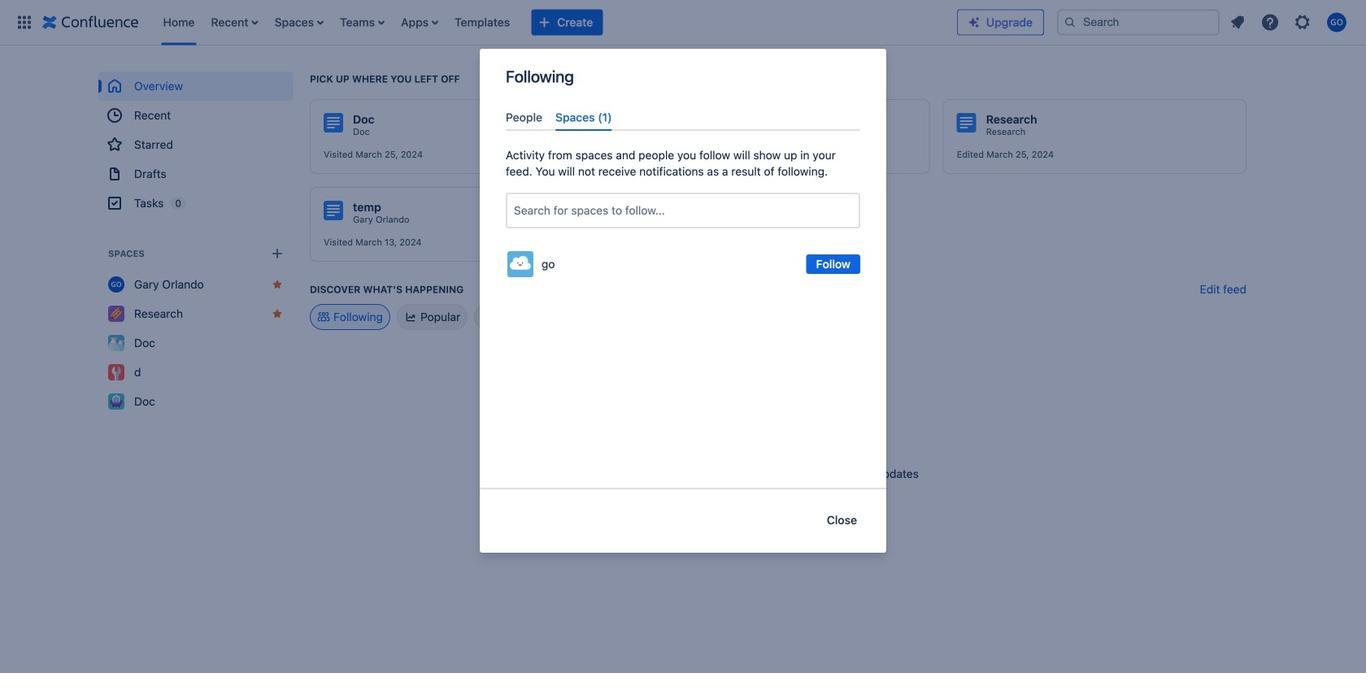 Task type: describe. For each thing, give the bounding box(es) containing it.
0 horizontal spatial list
[[155, 0, 958, 45]]

2 list item from the left
[[335, 0, 390, 45]]

Search field
[[1058, 9, 1220, 35]]

global element
[[10, 0, 958, 45]]

premium image
[[968, 16, 981, 29]]

1 unstar this space image from the top
[[271, 278, 284, 291]]



Task type: vqa. For each thing, say whether or not it's contained in the screenshot.
the rightmost list
yes



Task type: locate. For each thing, give the bounding box(es) containing it.
0 vertical spatial unstar this space image
[[271, 278, 284, 291]]

search image
[[1064, 16, 1077, 29]]

None text field
[[514, 203, 517, 219]]

0 horizontal spatial list item
[[206, 0, 263, 45]]

list item
[[206, 0, 263, 45], [335, 0, 390, 45]]

group
[[98, 72, 294, 218]]

confluence image
[[42, 13, 139, 32], [42, 13, 139, 32]]

create a space image
[[268, 244, 287, 264]]

1 vertical spatial unstar this space image
[[271, 308, 284, 321]]

1 list item from the left
[[206, 0, 263, 45]]

tab list
[[500, 104, 867, 131]]

list
[[155, 0, 958, 45], [1224, 8, 1357, 37]]

dialog
[[480, 49, 887, 553]]

1 horizontal spatial list
[[1224, 8, 1357, 37]]

settings icon image
[[1294, 13, 1313, 32]]

1 horizontal spatial list item
[[335, 0, 390, 45]]

2 unstar this space image from the top
[[271, 308, 284, 321]]

banner
[[0, 0, 1367, 46]]

unstar this space image
[[271, 278, 284, 291], [271, 308, 284, 321]]

None search field
[[1058, 9, 1220, 35]]



